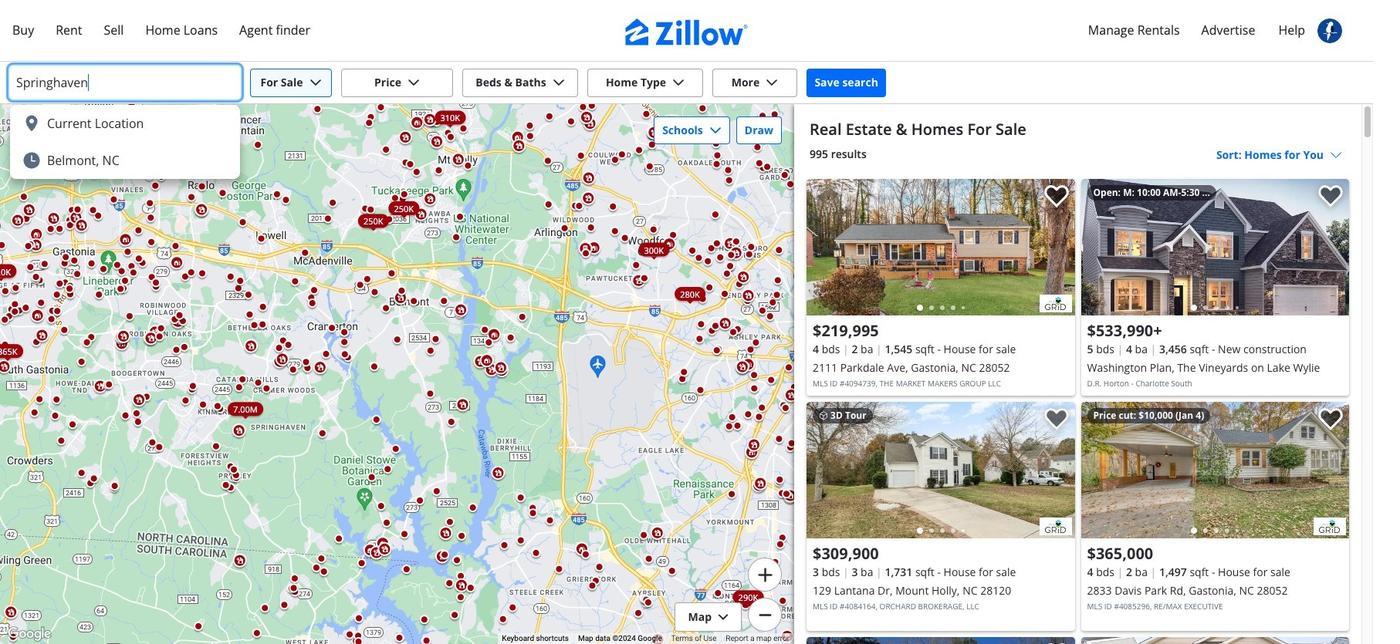 Task type: locate. For each thing, give the bounding box(es) containing it.
list box
[[10, 105, 240, 179]]

list box inside filters element
[[10, 105, 240, 179]]

google image
[[4, 625, 55, 645]]

2111 parkdale ave, gastonia, nc 28052 image
[[807, 179, 1075, 316], [1039, 295, 1072, 313]]

option
[[10, 105, 240, 142], [10, 142, 240, 179]]

2833 davis park rd, gastonia, nc 28052 image
[[1314, 518, 1346, 536]]

property images, use arrow keys to navigate, image 1 of 21 group
[[1081, 638, 1349, 645]]

property images, use arrow keys to navigate, image 1 of 32 group
[[807, 179, 1075, 320]]

property images, use arrow keys to navigate, image 1 of 35 group
[[1081, 402, 1349, 543]]

main content
[[794, 104, 1362, 645]]

zillow logo image
[[625, 19, 748, 46]]

map region
[[0, 100, 810, 645]]

129 lantana dr, mount holly, nc 28120 image
[[807, 402, 1075, 539]]

2833 davis park rd, gastonia, nc 28052 image
[[1081, 402, 1349, 539]]

property images, use arrow keys to navigate, image 1 of 37 group
[[807, 402, 1075, 543]]

129 lantana dr, mount holly, nc 28120 image
[[1039, 518, 1072, 536]]

property images, use arrow keys to navigate, image 1 of 26 group
[[807, 638, 1075, 645]]

main navigation
[[0, 0, 1373, 62]]

property images, use arrow keys to navigate, image 1 of 91 group
[[1081, 179, 1349, 320]]



Task type: describe. For each thing, give the bounding box(es) containing it.
filters element
[[0, 62, 1373, 179]]

washington plan, the vineyards on lake wylie image
[[1081, 179, 1349, 316]]

your profile default icon image
[[1318, 19, 1342, 43]]

2625 reid park ln, charlotte, nc 28208 image
[[1081, 638, 1349, 645]]

1 option from the top
[[10, 105, 240, 142]]

2 option from the top
[[10, 142, 240, 179]]

City, Neighborhood, ZIP, Address text field
[[16, 70, 228, 95]]

1918 teddington dr, charlotte, nc 28214 image
[[807, 638, 1075, 645]]



Task type: vqa. For each thing, say whether or not it's contained in the screenshot.
house
no



